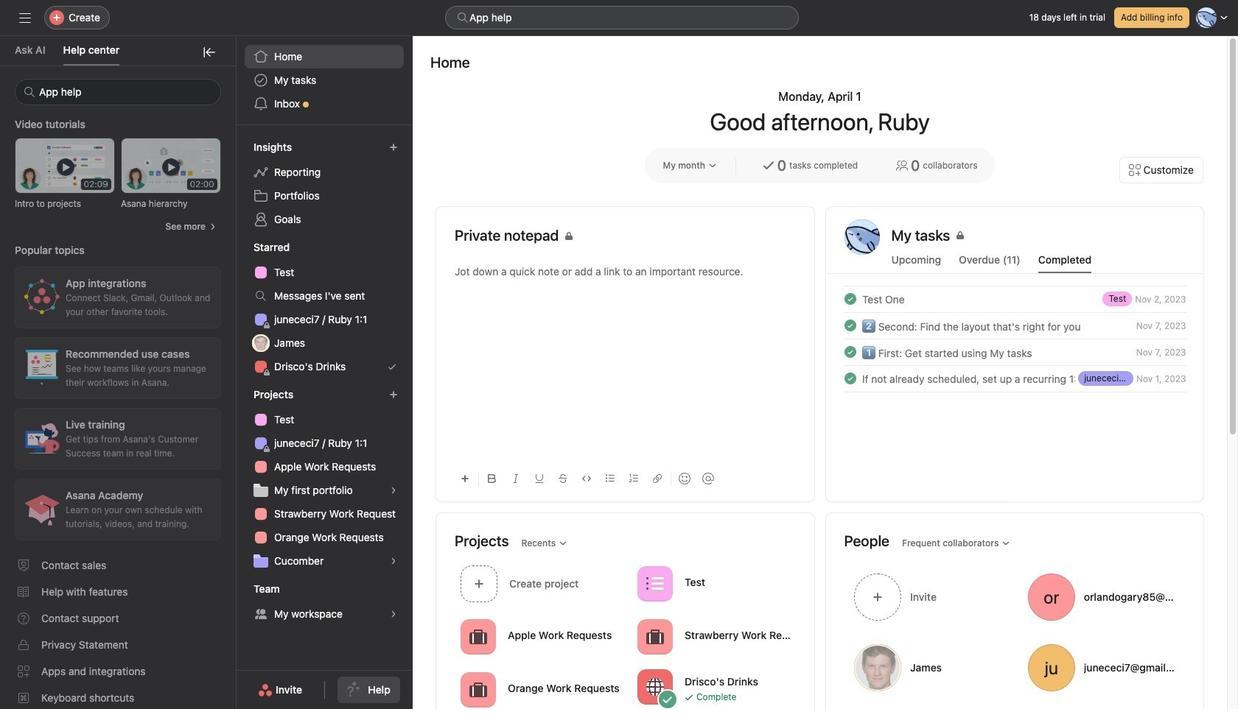 Task type: describe. For each thing, give the bounding box(es) containing it.
completed image
[[841, 290, 859, 308]]

collapse section image for teams element
[[237, 584, 249, 596]]

see details, my first portfolio image
[[389, 487, 398, 495]]

bold image
[[488, 475, 497, 484]]

strikethrough image
[[559, 475, 568, 484]]

collapse section image for insights element
[[237, 142, 249, 153]]

2 completed checkbox from the top
[[841, 317, 859, 335]]

at mention image
[[703, 473, 714, 485]]

see details, my workspace image
[[389, 610, 398, 619]]

link image
[[653, 475, 662, 484]]

underline image
[[535, 475, 544, 484]]

1 list item from the top
[[827, 286, 1204, 313]]

bulleted list image
[[606, 475, 615, 484]]

3 completed image from the top
[[841, 370, 859, 388]]

global element
[[236, 36, 413, 125]]

collapse section image for 'starred' element
[[237, 242, 249, 254]]

3 list item from the top
[[827, 339, 1204, 366]]

2 list item from the top
[[827, 313, 1204, 339]]

list image
[[647, 575, 664, 593]]

starred element
[[236, 234, 413, 382]]

new project or portfolio image
[[389, 391, 398, 400]]

numbered list image
[[630, 475, 638, 484]]

Completed checkbox
[[841, 370, 859, 388]]

1 completed checkbox from the top
[[841, 290, 859, 308]]

1 briefcase image from the left
[[470, 628, 487, 646]]

close help & getting started image
[[203, 46, 215, 58]]

3 completed checkbox from the top
[[841, 344, 859, 361]]

hide sidebar image
[[19, 12, 31, 24]]

new insights image
[[389, 143, 398, 152]]

code image
[[582, 475, 591, 484]]

emoji image
[[679, 473, 691, 485]]



Task type: vqa. For each thing, say whether or not it's contained in the screenshot.
middle Completed checkbox
yes



Task type: locate. For each thing, give the bounding box(es) containing it.
insert an object image
[[461, 475, 470, 484]]

help center tab list
[[0, 36, 236, 66]]

collapse section image inside insights element
[[237, 142, 249, 153]]

completed image
[[841, 317, 859, 335], [841, 344, 859, 361], [841, 370, 859, 388]]

briefcase image up briefcase icon
[[470, 628, 487, 646]]

toolbar
[[455, 462, 796, 495]]

2 completed image from the top
[[841, 344, 859, 361]]

projects element
[[236, 382, 413, 576]]

collapse section image
[[237, 142, 249, 153], [237, 242, 249, 254], [237, 389, 249, 401], [237, 584, 249, 596]]

2 briefcase image from the left
[[647, 628, 664, 646]]

0 vertical spatial completed checkbox
[[841, 290, 859, 308]]

asana hierarchy image
[[122, 139, 220, 193]]

teams element
[[236, 576, 413, 630]]

collapse section image inside 'projects' element
[[237, 389, 249, 401]]

completed checkbox down completed image
[[841, 317, 859, 335]]

italics image
[[512, 475, 520, 484]]

2 collapse section image from the top
[[237, 242, 249, 254]]

4 list item from the top
[[827, 366, 1204, 392]]

Search help articles text field
[[15, 79, 221, 105]]

completed checkbox up completed checkbox
[[841, 344, 859, 361]]

None field
[[15, 79, 221, 105]]

globe image
[[647, 679, 664, 696]]

view profile image
[[844, 220, 880, 255]]

collapse section image inside teams element
[[237, 584, 249, 596]]

0 vertical spatial completed image
[[841, 317, 859, 335]]

briefcase image
[[470, 682, 487, 699]]

Completed checkbox
[[841, 290, 859, 308], [841, 317, 859, 335], [841, 344, 859, 361]]

2 vertical spatial completed checkbox
[[841, 344, 859, 361]]

briefcase image up globe icon
[[647, 628, 664, 646]]

completed checkbox down view profile image
[[841, 290, 859, 308]]

1 completed image from the top
[[841, 317, 859, 335]]

3 collapse section image from the top
[[237, 389, 249, 401]]

1 collapse section image from the top
[[237, 142, 249, 153]]

collapse section image inside 'starred' element
[[237, 242, 249, 254]]

1 horizontal spatial briefcase image
[[647, 628, 664, 646]]

intro to projects image
[[15, 139, 114, 193]]

list item
[[827, 286, 1204, 313], [827, 313, 1204, 339], [827, 339, 1204, 366], [827, 366, 1204, 392]]

insights element
[[236, 134, 413, 234]]

4 collapse section image from the top
[[237, 584, 249, 596]]

list box
[[445, 6, 799, 29]]

0 horizontal spatial briefcase image
[[470, 628, 487, 646]]

see details, cucomber image
[[389, 557, 398, 566]]

2 vertical spatial completed image
[[841, 370, 859, 388]]

briefcase image
[[470, 628, 487, 646], [647, 628, 664, 646]]

1 vertical spatial completed checkbox
[[841, 317, 859, 335]]

collapse section image for 'projects' element
[[237, 389, 249, 401]]

1 vertical spatial completed image
[[841, 344, 859, 361]]



